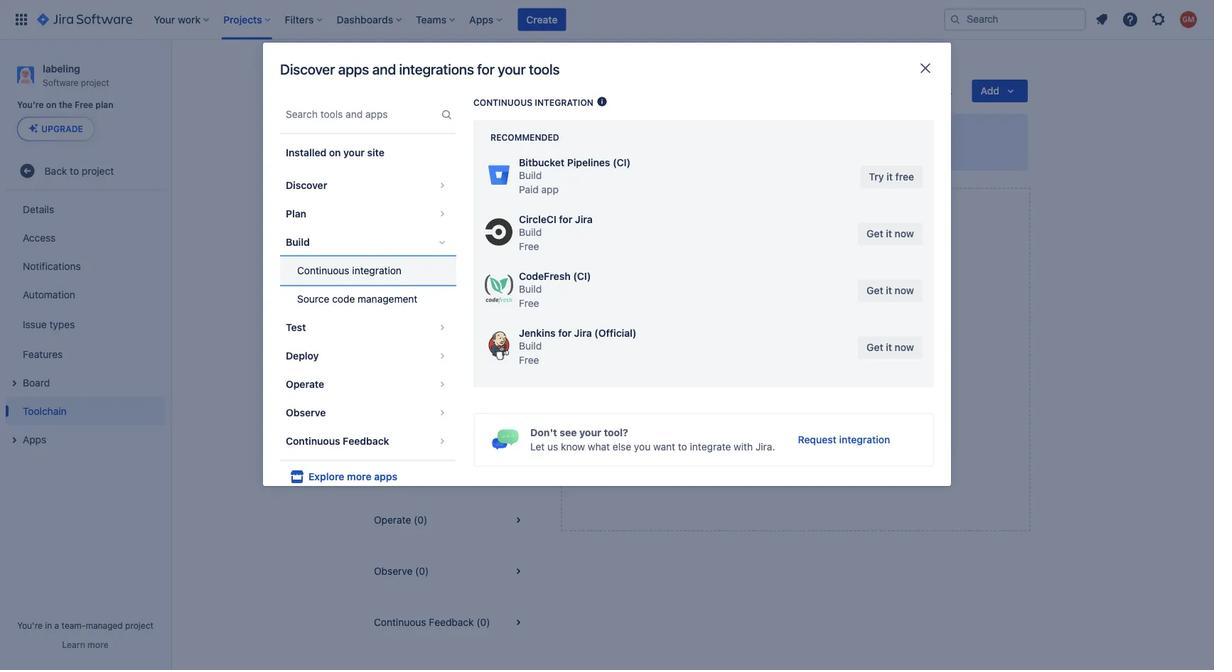 Task type: describe. For each thing, give the bounding box(es) containing it.
feedback for continuous feedback
[[343, 435, 389, 447]]

bitbucket pipelines (ci) logo image
[[485, 161, 513, 189]]

discover for discover apps and integrations for your tools
[[280, 61, 335, 77]]

it inside welcome to your project toolchain discover integrations for your tools, connect work to your project, and manage it all right here.
[[760, 146, 765, 158]]

chevron icon pointing right image for deploy
[[434, 348, 451, 365]]

continuous integration inside button
[[297, 265, 402, 277]]

it for bitbucket pipelines (ci)
[[887, 171, 893, 183]]

discover apps and integrations for your tools
[[280, 61, 560, 77]]

source
[[297, 293, 329, 305]]

chevron icon pointing right image for continuous feedback
[[434, 433, 451, 450]]

add for tool
[[776, 412, 795, 424]]

labeling for labeling
[[409, 59, 444, 71]]

and inside welcome to your project toolchain discover integrations for your tools, connect work to your project, and manage it all right here.
[[701, 146, 718, 158]]

integration for the continuous integration button
[[352, 265, 402, 277]]

want
[[653, 441, 675, 453]]

labeling link
[[409, 57, 444, 74]]

(0) for operate (0)
[[414, 514, 427, 526]]

free inside circleci for jira build free
[[519, 241, 539, 252]]

it for jenkins for jira (official)
[[886, 342, 892, 353]]

0 vertical spatial integration
[[535, 97, 594, 107]]

project,
[[663, 146, 698, 158]]

explore more apps link
[[280, 466, 406, 488]]

right
[[781, 146, 802, 158]]

welcome
[[397, 125, 446, 139]]

get for codefresh (ci)
[[867, 285, 883, 296]]

automation
[[23, 289, 75, 300]]

software
[[43, 77, 79, 87]]

and inside "add your tools to discover to improve cross-functional collaboration, add your team's whiteboarding and research tools."
[[803, 388, 820, 400]]

deploy for deploy (0)
[[374, 463, 406, 475]]

jira for circleci
[[575, 214, 593, 225]]

whiteboarding
[[735, 388, 800, 400]]

operate for operate
[[286, 379, 324, 390]]

recommended
[[491, 132, 559, 142]]

back
[[44, 165, 67, 177]]

request
[[798, 434, 837, 446]]

observe button
[[280, 399, 456, 427]]

group containing details
[[6, 191, 165, 458]]

0 horizontal spatial apps
[[338, 61, 369, 77]]

apps button
[[6, 425, 165, 454]]

discover inside "add your tools to discover to improve cross-functional collaboration, add your team's whiteboarding and research tools."
[[819, 353, 866, 366]]

continuous feedback (0) button
[[357, 597, 544, 648]]

paid
[[519, 184, 539, 196]]

project settings link
[[462, 57, 534, 74]]

discover (0) button
[[357, 239, 544, 290]]

get for jenkins for jira (official)
[[867, 342, 883, 353]]

(1)
[[437, 207, 449, 219]]

know
[[561, 441, 585, 453]]

tools for add
[[777, 353, 803, 366]]

installed
[[286, 147, 327, 159]]

add tool button
[[768, 407, 824, 429]]

build inside jenkins for jira (official) build free
[[519, 340, 542, 352]]

circleci
[[519, 214, 557, 225]]

give
[[885, 85, 906, 97]]

on for installed
[[329, 147, 341, 159]]

apps image image
[[492, 430, 519, 451]]

(0) for deploy (0)
[[409, 463, 422, 475]]

chevron icon pointing down image
[[434, 234, 451, 251]]

discover for discover (0)
[[374, 258, 414, 270]]

in
[[45, 621, 52, 631]]

chevron icon pointing right image for discover
[[434, 177, 451, 194]]

back to project
[[44, 165, 114, 177]]

the
[[59, 100, 72, 110]]

jira.
[[756, 441, 775, 453]]

learn more
[[62, 640, 109, 650]]

issue types
[[23, 318, 75, 330]]

plan
[[96, 100, 113, 110]]

you're for you're in a team-managed project
[[17, 621, 43, 631]]

your down recommended
[[512, 146, 532, 158]]

you're on the free plan
[[17, 100, 113, 110]]

all inside welcome to your project toolchain discover integrations for your tools, connect work to your project, and manage it all right here.
[[768, 146, 778, 158]]

your up cross-
[[750, 353, 774, 366]]

search image
[[950, 14, 961, 25]]

it for codefresh (ci)
[[886, 285, 892, 296]]

integrations inside discover apps and integrations for your tools dialog
[[399, 61, 474, 77]]

installed on your site button
[[280, 139, 456, 167]]

project settings
[[462, 59, 534, 71]]

for left settings
[[477, 61, 495, 77]]

operate (0) button
[[357, 495, 544, 546]]

deploy button
[[280, 342, 456, 370]]

circleci for jira logo image
[[485, 218, 513, 246]]

chevron icon pointing right image for observe
[[434, 405, 451, 422]]

feedback
[[909, 85, 952, 97]]

continuous feedback
[[286, 435, 389, 447]]

chevron icon pointing right image for operate
[[434, 376, 451, 393]]

installed on your site
[[286, 147, 385, 159]]

more for learn
[[88, 640, 109, 650]]

don't see your tool? let us know what else you want to integrate with jira.
[[530, 427, 775, 453]]

free right the
[[75, 100, 93, 110]]

integrate
[[690, 441, 731, 453]]

management
[[358, 293, 418, 305]]

manage
[[720, 146, 757, 158]]

codefresh (ci) logo image
[[485, 275, 513, 303]]

code
[[332, 293, 355, 305]]

all inside "button"
[[399, 207, 409, 219]]

get for circleci for jira
[[867, 228, 883, 240]]

codefresh
[[519, 271, 571, 282]]

features link
[[6, 340, 165, 369]]

0 vertical spatial continuous integration
[[473, 97, 594, 107]]

discover for discover
[[286, 179, 327, 191]]

welcome to your project toolchain discover integrations for your tools, connect work to your project, and manage it all right here.
[[397, 125, 828, 158]]

learn
[[62, 640, 85, 650]]

automatically build and test code changes image
[[596, 96, 608, 107]]

give feedback
[[885, 85, 952, 97]]

your right the add
[[894, 374, 914, 385]]

create button
[[518, 8, 566, 31]]

to inside "add your tools to discover to improve cross-functional collaboration, add your team's whiteboarding and research tools."
[[806, 353, 816, 366]]

jira for jenkins
[[574, 327, 592, 339]]

cross-
[[731, 374, 760, 385]]

you're for you're on the free plan
[[17, 100, 44, 110]]

us
[[547, 441, 558, 453]]

else
[[613, 441, 631, 453]]

plan button
[[280, 200, 456, 228]]

view
[[374, 207, 396, 219]]

issue
[[23, 318, 47, 330]]

types
[[49, 318, 75, 330]]

build inside button
[[286, 236, 310, 248]]

to inside don't see your tool? let us know what else you want to integrate with jira.
[[678, 441, 687, 453]]

plan
[[286, 208, 306, 220]]

a
[[54, 621, 59, 631]]

(ci) inside codefresh (ci) build free
[[573, 271, 591, 282]]

settings
[[497, 59, 534, 71]]

build inside codefresh (ci) build free
[[519, 283, 542, 295]]

labeling for labeling software project
[[43, 63, 80, 74]]

let
[[530, 441, 545, 453]]

pipelines
[[567, 157, 610, 168]]

test button
[[280, 314, 456, 342]]

tools inside dialog
[[529, 61, 560, 77]]

(0) for observe (0)
[[415, 566, 429, 577]]

tool?
[[604, 427, 628, 439]]

project right managed
[[125, 621, 153, 631]]

free inside jenkins for jira (official) build free
[[519, 354, 539, 366]]

(ci) inside bitbucket pipelines (ci) build paid app
[[613, 157, 631, 168]]

continuous inside button
[[297, 265, 350, 277]]

2 now from the top
[[895, 285, 914, 296]]

notifications
[[23, 260, 81, 272]]

board button
[[6, 369, 165, 397]]

managed
[[86, 621, 123, 631]]



Task type: vqa. For each thing, say whether or not it's contained in the screenshot.
Giulia Masi
no



Task type: locate. For each thing, give the bounding box(es) containing it.
1 horizontal spatial operate
[[374, 514, 411, 526]]

1 vertical spatial integrations
[[439, 146, 494, 158]]

operate for operate (0)
[[374, 514, 411, 526]]

feedback down observe (0) button
[[429, 617, 474, 628]]

you're left 'in' on the left
[[17, 621, 43, 631]]

free inside codefresh (ci) build free
[[519, 298, 539, 309]]

to right want
[[678, 441, 687, 453]]

continuous up explore
[[286, 435, 340, 447]]

free up jenkins
[[519, 298, 539, 309]]

deploy for deploy
[[286, 350, 319, 362]]

(ci)
[[613, 157, 631, 168], [573, 271, 591, 282]]

1 vertical spatial tools
[[412, 207, 434, 219]]

0 vertical spatial integrations
[[399, 61, 474, 77]]

continuous down project settings link
[[473, 97, 533, 107]]

view all tools (1)
[[374, 207, 449, 219]]

1 horizontal spatial integration
[[535, 97, 594, 107]]

1 horizontal spatial feedback
[[429, 617, 474, 628]]

continuous feedback button
[[280, 427, 456, 456]]

4 chevron icon pointing right image from the top
[[434, 348, 451, 365]]

discover down welcome
[[397, 146, 437, 158]]

0 vertical spatial apps
[[338, 61, 369, 77]]

notifications link
[[6, 252, 165, 280]]

apps down continuous feedback button
[[374, 471, 398, 483]]

labeling left project
[[409, 59, 444, 71]]

observe (0)
[[374, 566, 429, 577]]

0 horizontal spatial observe
[[286, 407, 326, 419]]

1 horizontal spatial all
[[768, 146, 778, 158]]

your inside don't see your tool? let us know what else you want to integrate with jira.
[[579, 427, 601, 439]]

chevron icon pointing right image for plan
[[434, 205, 451, 223]]

0 horizontal spatial tools
[[412, 207, 434, 219]]

build inside bitbucket pipelines (ci) build paid app
[[519, 170, 542, 181]]

discover up collaboration,
[[819, 353, 866, 366]]

toolchain down board
[[23, 405, 67, 417]]

to right work
[[628, 146, 637, 158]]

group containing discover
[[280, 167, 456, 460]]

3 get from the top
[[867, 342, 883, 353]]

2 get it now from the top
[[867, 285, 914, 296]]

1 vertical spatial all
[[399, 207, 409, 219]]

7 chevron icon pointing right image from the top
[[434, 433, 451, 450]]

create
[[526, 14, 558, 25]]

build inside circleci for jira build free
[[519, 226, 542, 238]]

to up collaboration,
[[806, 353, 816, 366]]

access
[[23, 232, 56, 243]]

2 get from the top
[[867, 285, 883, 296]]

it inside button
[[887, 171, 893, 183]]

(ci) right codefresh
[[573, 271, 591, 282]]

source code management
[[297, 293, 418, 305]]

discover apps and integrations for your tools dialog
[[263, 43, 951, 493]]

deploy
[[286, 350, 319, 362], [374, 463, 406, 475]]

it for circleci for jira
[[886, 228, 892, 240]]

continuous inside button
[[286, 435, 340, 447]]

0 vertical spatial (ci)
[[613, 157, 631, 168]]

1 horizontal spatial apps
[[374, 471, 398, 483]]

1 horizontal spatial toolchain
[[357, 81, 428, 101]]

integration for request integration button
[[839, 434, 890, 446]]

for inside circleci for jira build free
[[559, 214, 573, 225]]

(0) up observe (0)
[[414, 514, 427, 526]]

more inside discover apps and integrations for your tools dialog
[[347, 471, 372, 483]]

1 vertical spatial on
[[329, 147, 341, 159]]

and
[[372, 61, 396, 77], [701, 146, 718, 158], [803, 388, 820, 400]]

2 vertical spatial now
[[895, 342, 914, 353]]

1 vertical spatial continuous integration
[[297, 265, 402, 277]]

operate inside button
[[286, 379, 324, 390]]

feedback for continuous feedback (0)
[[429, 617, 474, 628]]

work
[[603, 146, 625, 158]]

operate down test
[[286, 379, 324, 390]]

add
[[874, 374, 891, 385]]

board
[[23, 377, 50, 388]]

0 vertical spatial jira
[[575, 214, 593, 225]]

group
[[280, 167, 456, 460], [6, 191, 165, 458]]

chevron icon pointing right image inside deploy button
[[434, 348, 451, 365]]

details link
[[6, 195, 165, 223]]

more down managed
[[88, 640, 109, 650]]

now for build
[[895, 342, 914, 353]]

observe for observe (0)
[[374, 566, 413, 577]]

1 vertical spatial get
[[867, 285, 883, 296]]

your
[[498, 61, 526, 77], [462, 125, 486, 139], [512, 146, 532, 158], [640, 146, 660, 158], [343, 147, 365, 159], [750, 353, 774, 366], [894, 374, 914, 385], [579, 427, 601, 439]]

6 chevron icon pointing right image from the top
[[434, 405, 451, 422]]

observe down operate (0)
[[374, 566, 413, 577]]

1 vertical spatial (ci)
[[573, 271, 591, 282]]

1 vertical spatial add
[[776, 412, 795, 424]]

project up details link
[[82, 165, 114, 177]]

projects link
[[354, 57, 392, 74]]

improve
[[691, 374, 728, 385]]

toolchain link
[[6, 397, 165, 425]]

free down jenkins
[[519, 354, 539, 366]]

build down plan
[[286, 236, 310, 248]]

apps up search tools and apps field
[[338, 61, 369, 77]]

continuous integration
[[473, 97, 594, 107], [297, 265, 402, 277]]

your left site
[[343, 147, 365, 159]]

continuous down observe (0)
[[374, 617, 426, 628]]

0 vertical spatial observe
[[286, 407, 326, 419]]

issue types link
[[6, 309, 165, 340]]

toolchain
[[357, 81, 428, 101], [23, 405, 67, 417]]

0 vertical spatial on
[[46, 100, 57, 110]]

observe
[[286, 407, 326, 419], [374, 566, 413, 577]]

chevron icon pointing right image inside test "button"
[[434, 319, 451, 336]]

1 chevron icon pointing right image from the top
[[434, 177, 451, 194]]

for up bitbucket pipelines (ci) logo
[[497, 146, 509, 158]]

3 chevron icon pointing right image from the top
[[434, 319, 451, 336]]

0 vertical spatial get it now
[[867, 228, 914, 240]]

tools,
[[535, 146, 560, 158]]

0 vertical spatial feedback
[[343, 435, 389, 447]]

get it now for codefresh (ci)
[[867, 285, 914, 296]]

observe inside group
[[286, 407, 326, 419]]

1 horizontal spatial group
[[280, 167, 456, 460]]

1 vertical spatial now
[[895, 285, 914, 296]]

now for free
[[895, 228, 914, 240]]

deploy (0)
[[374, 463, 422, 475]]

source code management button
[[280, 285, 456, 314]]

with
[[734, 441, 753, 453]]

team-
[[62, 621, 86, 631]]

more
[[347, 471, 372, 483], [88, 640, 109, 650]]

labeling inside "labeling software project"
[[43, 63, 80, 74]]

get it now button for codefresh (ci)
[[858, 279, 923, 302]]

app
[[541, 184, 559, 196]]

(ci) right pipelines
[[613, 157, 631, 168]]

add
[[726, 353, 747, 366], [776, 412, 795, 424]]

2 vertical spatial get
[[867, 342, 883, 353]]

0 horizontal spatial toolchain
[[23, 405, 67, 417]]

create banner
[[0, 0, 1214, 40]]

deploy (0) button
[[357, 444, 544, 495]]

your left project,
[[640, 146, 660, 158]]

for right circleci
[[559, 214, 573, 225]]

tools for view
[[412, 207, 434, 219]]

0 horizontal spatial operate
[[286, 379, 324, 390]]

build down circleci
[[519, 226, 542, 238]]

on left the
[[46, 100, 57, 110]]

more for explore
[[347, 471, 372, 483]]

integrations
[[399, 61, 474, 77], [439, 146, 494, 158]]

(0) down observe (0) button
[[477, 617, 490, 628]]

2 horizontal spatial and
[[803, 388, 820, 400]]

2 chevron icon pointing right image from the top
[[434, 205, 451, 223]]

tools.
[[865, 388, 891, 400]]

build button
[[280, 228, 456, 257]]

feedback inside button
[[343, 435, 389, 447]]

0 vertical spatial add
[[726, 353, 747, 366]]

0 vertical spatial deploy
[[286, 350, 319, 362]]

on for you're
[[46, 100, 57, 110]]

for
[[477, 61, 495, 77], [497, 146, 509, 158], [559, 214, 573, 225], [558, 327, 572, 339]]

jira down bitbucket pipelines (ci) build paid app
[[575, 214, 593, 225]]

and inside dialog
[[372, 61, 396, 77]]

1 vertical spatial toolchain
[[23, 405, 67, 417]]

3 get it now from the top
[[867, 342, 914, 353]]

apps
[[338, 61, 369, 77], [374, 471, 398, 483]]

discover (0)
[[374, 258, 430, 270]]

discover inside welcome to your project toolchain discover integrations for your tools, connect work to your project, and manage it all right here.
[[397, 146, 437, 158]]

2 vertical spatial get it now button
[[858, 336, 923, 359]]

1 horizontal spatial and
[[701, 146, 718, 158]]

get it now button for circleci for jira
[[858, 223, 923, 245]]

0 vertical spatial get it now button
[[858, 223, 923, 245]]

toolchain
[[529, 125, 578, 139]]

more right explore
[[347, 471, 372, 483]]

deploy inside deploy (0) button
[[374, 463, 406, 475]]

discover down build button
[[374, 258, 414, 270]]

5 chevron icon pointing right image from the top
[[434, 376, 451, 393]]

jira inside jenkins for jira (official) build free
[[574, 327, 592, 339]]

1 horizontal spatial deploy
[[374, 463, 406, 475]]

jenkins for jira (official) build free
[[519, 327, 637, 366]]

0 vertical spatial more
[[347, 471, 372, 483]]

integration up "toolchain"
[[535, 97, 594, 107]]

learn more button
[[62, 639, 109, 651]]

0 horizontal spatial feedback
[[343, 435, 389, 447]]

observe up continuous feedback
[[286, 407, 326, 419]]

you're in a team-managed project
[[17, 621, 153, 631]]

integrations inside welcome to your project toolchain discover integrations for your tools, connect work to your project, and manage it all right here.
[[439, 146, 494, 158]]

(0) for discover (0)
[[417, 258, 430, 270]]

0 vertical spatial get
[[867, 228, 883, 240]]

2 vertical spatial and
[[803, 388, 820, 400]]

0 horizontal spatial more
[[88, 640, 109, 650]]

jira software image
[[37, 11, 132, 28], [37, 11, 132, 28]]

add your tools to discover to improve cross-functional collaboration, add your team's whiteboarding and research tools.
[[678, 353, 914, 400]]

tools down create button
[[529, 61, 560, 77]]

1 vertical spatial get it now
[[867, 285, 914, 296]]

add left "tool"
[[776, 412, 795, 424]]

team's
[[701, 388, 732, 400]]

2 vertical spatial get it now
[[867, 342, 914, 353]]

you
[[634, 441, 651, 453]]

try it free
[[869, 171, 914, 183]]

close modal image
[[917, 60, 934, 77]]

2 vertical spatial tools
[[777, 353, 803, 366]]

1 horizontal spatial observe
[[374, 566, 413, 577]]

you're up "upgrade" button
[[17, 100, 44, 110]]

1 you're from the top
[[17, 100, 44, 110]]

your inside button
[[343, 147, 365, 159]]

give feedback button
[[857, 80, 961, 102]]

free down circleci
[[519, 241, 539, 252]]

tools inside "button"
[[412, 207, 434, 219]]

collaboration,
[[808, 374, 871, 385]]

0 horizontal spatial group
[[6, 191, 165, 458]]

observe for observe
[[286, 407, 326, 419]]

integration down build button
[[352, 265, 402, 277]]

tools left (1)
[[412, 207, 434, 219]]

deploy down test
[[286, 350, 319, 362]]

more inside button
[[88, 640, 109, 650]]

discover button
[[280, 171, 456, 200]]

(0)
[[417, 258, 430, 270], [409, 463, 422, 475], [414, 514, 427, 526], [415, 566, 429, 577], [477, 617, 490, 628]]

group inside discover apps and integrations for your tools dialog
[[280, 167, 456, 460]]

1 horizontal spatial on
[[329, 147, 341, 159]]

2 horizontal spatial integration
[[839, 434, 890, 446]]

labeling
[[409, 59, 444, 71], [43, 63, 80, 74]]

all left right
[[768, 146, 778, 158]]

and right project,
[[701, 146, 718, 158]]

your up what
[[579, 427, 601, 439]]

Search tools and apps field
[[282, 102, 438, 127]]

(0) up management
[[417, 258, 430, 270]]

for right jenkins
[[558, 327, 572, 339]]

Search field
[[944, 8, 1086, 31]]

(0) up operate (0)
[[409, 463, 422, 475]]

on right installed
[[329, 147, 341, 159]]

1 vertical spatial apps
[[374, 471, 398, 483]]

1 vertical spatial integration
[[352, 265, 402, 277]]

back to project link
[[6, 157, 165, 185]]

1 horizontal spatial continuous integration
[[473, 97, 594, 107]]

1 now from the top
[[895, 228, 914, 240]]

0 horizontal spatial (ci)
[[573, 271, 591, 282]]

build down jenkins
[[519, 340, 542, 352]]

3 get it now button from the top
[[858, 336, 923, 359]]

deploy down continuous feedback button
[[374, 463, 406, 475]]

2 you're from the top
[[17, 621, 43, 631]]

explore more apps
[[309, 471, 398, 483]]

your up bitbucket pipelines (ci) logo
[[462, 125, 486, 139]]

add inside "add your tools to discover to improve cross-functional collaboration, add your team's whiteboarding and research tools."
[[726, 353, 747, 366]]

0 horizontal spatial on
[[46, 100, 57, 110]]

0 vertical spatial tools
[[529, 61, 560, 77]]

1 vertical spatial deploy
[[374, 463, 406, 475]]

circleci for jira build free
[[519, 214, 593, 252]]

1 horizontal spatial (ci)
[[613, 157, 631, 168]]

1 horizontal spatial tools
[[529, 61, 560, 77]]

2 vertical spatial integration
[[839, 434, 890, 446]]

1 horizontal spatial labeling
[[409, 59, 444, 71]]

1 vertical spatial operate
[[374, 514, 411, 526]]

primary element
[[9, 0, 944, 39]]

connect
[[563, 146, 600, 158]]

explore
[[309, 471, 344, 483]]

to right welcome
[[449, 125, 459, 139]]

site
[[367, 147, 385, 159]]

and left the labeling link
[[372, 61, 396, 77]]

1 horizontal spatial more
[[347, 471, 372, 483]]

build up paid
[[519, 170, 542, 181]]

2 horizontal spatial tools
[[777, 353, 803, 366]]

you're
[[17, 100, 44, 110], [17, 621, 43, 631]]

add up cross-
[[726, 353, 747, 366]]

continuous integration up code
[[297, 265, 402, 277]]

project up plan
[[81, 77, 109, 87]]

for inside welcome to your project toolchain discover integrations for your tools, connect work to your project, and manage it all right here.
[[497, 146, 509, 158]]

your right project
[[498, 61, 526, 77]]

build down codefresh
[[519, 283, 542, 295]]

upgrade
[[41, 124, 83, 134]]

integration inside button
[[352, 265, 402, 277]]

and up "tool"
[[803, 388, 820, 400]]

1 get it now from the top
[[867, 228, 914, 240]]

tools up functional
[[777, 353, 803, 366]]

3 now from the top
[[895, 342, 914, 353]]

functional
[[760, 374, 806, 385]]

here.
[[805, 146, 828, 158]]

chevron icon pointing right image
[[434, 177, 451, 194], [434, 205, 451, 223], [434, 319, 451, 336], [434, 348, 451, 365], [434, 376, 451, 393], [434, 405, 451, 422], [434, 433, 451, 450]]

bitbucket
[[519, 157, 565, 168]]

project
[[81, 77, 109, 87], [489, 125, 526, 139], [82, 165, 114, 177], [125, 621, 153, 631]]

project inside "labeling software project"
[[81, 77, 109, 87]]

project up bitbucket pipelines (ci) logo
[[489, 125, 526, 139]]

1 get from the top
[[867, 228, 883, 240]]

1 vertical spatial more
[[88, 640, 109, 650]]

add for your
[[726, 353, 747, 366]]

0 horizontal spatial and
[[372, 61, 396, 77]]

jira left (official)
[[574, 327, 592, 339]]

project inside welcome to your project toolchain discover integrations for your tools, connect work to your project, and manage it all right here.
[[489, 125, 526, 139]]

integration right request
[[839, 434, 890, 446]]

discover up plan
[[286, 179, 327, 191]]

continuous inside button
[[374, 617, 426, 628]]

0 horizontal spatial add
[[726, 353, 747, 366]]

toolchain down the projects link
[[357, 81, 428, 101]]

chevron icon pointing right image inside 'discover' button
[[434, 177, 451, 194]]

add tool
[[776, 412, 816, 424]]

free
[[895, 171, 914, 183]]

1 vertical spatial get it now button
[[858, 279, 923, 302]]

get it now for jenkins for jira (official)
[[867, 342, 914, 353]]

1 vertical spatial you're
[[17, 621, 43, 631]]

jenkins for jira (official) logo image
[[485, 332, 513, 360]]

0 horizontal spatial all
[[399, 207, 409, 219]]

2 get it now button from the top
[[858, 279, 923, 302]]

get it now button for jenkins for jira (official)
[[858, 336, 923, 359]]

1 vertical spatial feedback
[[429, 617, 474, 628]]

continuous up source
[[297, 265, 350, 277]]

on inside installed on your site button
[[329, 147, 341, 159]]

get
[[867, 228, 883, 240], [867, 285, 883, 296], [867, 342, 883, 353]]

0 horizontal spatial continuous integration
[[297, 265, 402, 277]]

0 vertical spatial now
[[895, 228, 914, 240]]

(0) up continuous feedback (0)
[[415, 566, 429, 577]]

labeling up software at the top left of page
[[43, 63, 80, 74]]

deploy inside deploy button
[[286, 350, 319, 362]]

what
[[588, 441, 610, 453]]

view all tools (1) button
[[357, 188, 544, 239]]

chevron icon pointing right image for test
[[434, 319, 451, 336]]

0 horizontal spatial labeling
[[43, 63, 80, 74]]

operate inside operate (0) button
[[374, 514, 411, 526]]

1 horizontal spatial add
[[776, 412, 795, 424]]

feedback inside button
[[429, 617, 474, 628]]

to
[[678, 374, 689, 385]]

operate down deploy (0)
[[374, 514, 411, 526]]

0 vertical spatial operate
[[286, 379, 324, 390]]

chevron icon pointing right image inside continuous feedback button
[[434, 433, 451, 450]]

0 vertical spatial all
[[768, 146, 778, 158]]

0 vertical spatial you're
[[17, 100, 44, 110]]

continuous
[[473, 97, 533, 107], [297, 265, 350, 277], [286, 435, 340, 447], [374, 617, 426, 628]]

jira inside circleci for jira build free
[[575, 214, 593, 225]]

chevron icon pointing right image inside 'operate' button
[[434, 376, 451, 393]]

0 horizontal spatial deploy
[[286, 350, 319, 362]]

0 vertical spatial toolchain
[[357, 81, 428, 101]]

to right back
[[70, 165, 79, 177]]

continuous integration up "toolchain"
[[473, 97, 594, 107]]

integration inside button
[[839, 434, 890, 446]]

(0) inside button
[[477, 617, 490, 628]]

1 get it now button from the top
[[858, 223, 923, 245]]

1 vertical spatial and
[[701, 146, 718, 158]]

projects
[[354, 59, 392, 71]]

chevron icon pointing right image inside plan button
[[434, 205, 451, 223]]

for inside jenkins for jira (official) build free
[[558, 327, 572, 339]]

operate
[[286, 379, 324, 390], [374, 514, 411, 526]]

1 vertical spatial observe
[[374, 566, 413, 577]]

all right view on the top left
[[399, 207, 409, 219]]

jira
[[575, 214, 593, 225], [574, 327, 592, 339]]

tools inside "add your tools to discover to improve cross-functional collaboration, add your team's whiteboarding and research tools."
[[777, 353, 803, 366]]

1 vertical spatial jira
[[574, 327, 592, 339]]

get it now for circleci for jira
[[867, 228, 914, 240]]

chevron icon pointing right image inside observe button
[[434, 405, 451, 422]]

0 horizontal spatial integration
[[352, 265, 402, 277]]

add inside add tool button
[[776, 412, 795, 424]]

continuous integration button
[[280, 257, 456, 285]]

don't
[[530, 427, 557, 439]]

0 vertical spatial and
[[372, 61, 396, 77]]

explore more apps image
[[289, 468, 306, 486]]

discover left the projects link
[[280, 61, 335, 77]]

feedback down observe button
[[343, 435, 389, 447]]



